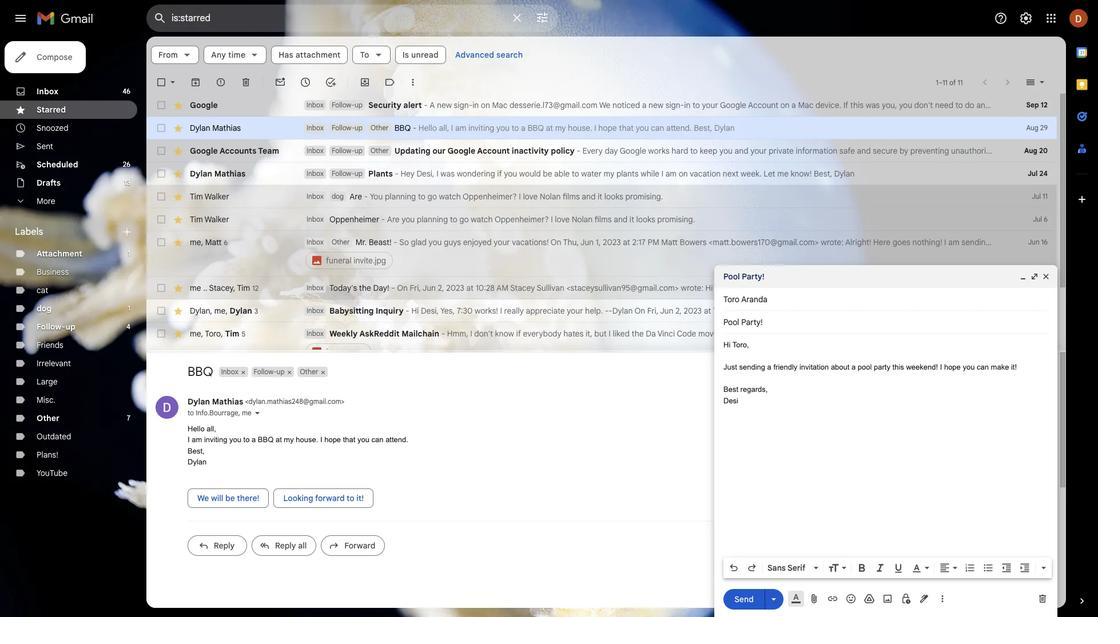 Task type: describe. For each thing, give the bounding box(es) containing it.
attach files image
[[809, 594, 820, 605]]

invitation inside row
[[1004, 237, 1037, 248]]

1 horizontal spatial account
[[748, 100, 779, 110]]

reply all
[[275, 541, 307, 551]]

underline ‪(⌘u)‬ image
[[893, 563, 904, 575]]

guys
[[444, 237, 461, 248]]

am inside hello all, i am inviting you to a bbq at my house. i hope that you can attend. best, dylan
[[192, 436, 202, 444]]

1 vertical spatial fri,
[[647, 306, 659, 316]]

follow-up button
[[251, 367, 286, 377]]

0 horizontal spatial go
[[428, 192, 437, 202]]

irrelevant link
[[37, 359, 71, 369]]

2 vertical spatial mathias
[[212, 397, 243, 407]]

am up wondering
[[455, 123, 466, 133]]

a right noticed
[[642, 100, 647, 110]]

starred
[[37, 105, 66, 115]]

0 vertical spatial love
[[523, 192, 538, 202]]

pool
[[858, 363, 872, 372]]

irrelevant
[[37, 359, 71, 369]]

dylan down google accounts team
[[190, 169, 212, 179]]

looking forward to it!
[[283, 493, 364, 504]]

sending inside row
[[962, 237, 991, 248]]

a
[[430, 100, 435, 110]]

2 vertical spatial am
[[956, 329, 968, 339]]

0 horizontal spatial stacey
[[209, 283, 233, 293]]

my left son
[[981, 283, 992, 293]]

me down dylan , me , dylan 3
[[190, 329, 201, 339]]

0 vertical spatial really
[[833, 283, 852, 293]]

on left "thu,"
[[551, 237, 561, 248]]

hi toro,
[[724, 341, 749, 350]]

follow-up for plants
[[332, 169, 363, 178]]

0 vertical spatial the
[[359, 283, 371, 293]]

your down inbox oppenheimer - are you planning to go watch oppenheimer? i love nolan films and it looks promising. on the top
[[494, 237, 510, 248]]

inbox today's the day! - on fri, jun 2, 2023 at 10:28 am stacey sullivan <staceysullivan95@gmail.com> wrote: hi desi, thanks for sharing! i'm not really a fan of these kinds of movies, but my son loves them! maybe i
[[307, 283, 1081, 293]]

week.
[[741, 169, 762, 179]]

toggle split pane mode image
[[1025, 77, 1037, 88]]

that inside row
[[619, 123, 634, 133]]

0 horizontal spatial matt
[[205, 237, 222, 247]]

0 vertical spatial are
[[350, 192, 362, 202]]

has
[[279, 50, 293, 60]]

we inside button
[[197, 493, 209, 504]]

1 horizontal spatial of
[[928, 283, 935, 293]]

1 vertical spatial funeral
[[326, 256, 352, 266]]

up for plants - hey desi, i was wondering if you would be able to water my plants while i am on vacation next week. let me know! best, dylan
[[355, 169, 363, 178]]

alright!
[[845, 237, 871, 248]]

your up 24
[[1039, 146, 1055, 156]]

0 horizontal spatial in
[[473, 100, 479, 110]]

report spam image
[[215, 77, 227, 88]]

keep
[[700, 146, 718, 156]]

dylan down security alert - a new sign-in on mac desserie.l73@gmail.com we noticed a new sign-in to your google account on a mac device. if this was you, you don't need to do anything. if not, we'll help you sec
[[715, 123, 735, 133]]

google down archive icon
[[190, 100, 218, 110]]

advanced search
[[455, 50, 523, 60]]

0 vertical spatial it
[[598, 192, 602, 202]]

your left help.
[[567, 306, 583, 316]]

toggle confidential mode image
[[900, 594, 912, 605]]

and right "safe"
[[857, 146, 871, 156]]

starred link
[[37, 105, 66, 115]]

1 vertical spatial really
[[504, 306, 524, 316]]

aug for aug 20
[[1025, 146, 1038, 155]]

day!
[[373, 283, 389, 293]]

security alert - a new sign-in on mac desserie.l73@gmail.com we noticed a new sign-in to your google account on a mac device. if this was you, you don't need to do anything. if not, we'll help you sec
[[368, 100, 1098, 110]]

and up week.
[[735, 146, 749, 156]]

jul for plants - hey desi, i was wondering if you would be able to water my plants while i am on vacation next week. let me know! best, dylan
[[1028, 169, 1038, 178]]

1 horizontal spatial don't
[[756, 329, 775, 339]]

follow- for plants
[[332, 169, 355, 178]]

6 row from the top
[[146, 208, 1057, 231]]

jun 14
[[1028, 284, 1048, 292]]

1 vertical spatial desi,
[[715, 283, 733, 293]]

even
[[726, 329, 743, 339]]

row containing google accounts team
[[146, 140, 1098, 162]]

1 horizontal spatial 12
[[1041, 101, 1048, 109]]

know!
[[791, 169, 812, 179]]

night
[[999, 306, 1017, 316]]

jun 5 for dylan
[[1030, 307, 1048, 315]]

am inside cell
[[949, 237, 960, 248]]

jun left the 16
[[1028, 238, 1040, 247]]

my right 'water'
[[604, 169, 615, 179]]

0 vertical spatial promising.
[[626, 192, 663, 202]]

be inside button
[[225, 493, 235, 504]]

dylan left 3 on the left
[[230, 306, 252, 316]]

bbq up updating at the left of the page
[[395, 123, 411, 133]]

2 vertical spatial desi,
[[421, 306, 439, 316]]

today's
[[329, 283, 357, 293]]

0 vertical spatial oppenheimer?
[[463, 192, 517, 202]]

0 horizontal spatial don't
[[474, 329, 493, 339]]

1 vertical spatial promising.
[[657, 215, 695, 225]]

reply for reply
[[214, 541, 235, 551]]

1 horizontal spatial 11
[[958, 78, 963, 87]]

me , matt 6
[[190, 237, 228, 247]]

Subject field
[[724, 317, 1049, 328]]

make
[[991, 363, 1009, 372]]

at down desserie.l73@gmail.com
[[546, 123, 553, 133]]

formatting options toolbar
[[724, 558, 1052, 579]]

14
[[1041, 284, 1048, 292]]

2 if from the left
[[1012, 100, 1017, 110]]

dylan up google accounts team
[[190, 123, 210, 133]]

reply for reply all
[[275, 541, 296, 551]]

0 horizontal spatial if
[[497, 169, 502, 179]]

–
[[939, 78, 943, 87]]

dylan up info.bourrage on the left of the page
[[188, 397, 210, 407]]

at left 7:24
[[704, 306, 711, 316]]

jul 6
[[1033, 215, 1048, 224]]

10:28
[[476, 283, 495, 293]]

1 horizontal spatial inviting
[[469, 123, 494, 133]]

movies,
[[937, 283, 965, 293]]

my right the 16
[[1048, 237, 1059, 248]]

inbox inside the inbox today's the day! - on fri, jun 2, 2023 at 10:28 am stacey sullivan <staceysullivan95@gmail.com> wrote: hi desi, thanks for sharing! i'm not really a fan of these kinds of movies, but my son loves them! maybe i
[[307, 284, 324, 292]]

1 horizontal spatial best,
[[694, 123, 712, 133]]

more formatting options image
[[1038, 563, 1050, 574]]

google left acc on the top right
[[1057, 146, 1083, 156]]

it! inside "message body" text box
[[1011, 363, 1017, 372]]

sans serif option
[[765, 563, 812, 574]]

serif
[[788, 563, 806, 574]]

2023 right 5, on the bottom
[[911, 329, 929, 339]]

next
[[723, 169, 739, 179]]

move to inbox image
[[359, 77, 371, 88]]

1 horizontal spatial would
[[1019, 306, 1041, 316]]

info.bourrage
[[196, 409, 238, 417]]

snooze image
[[300, 77, 311, 88]]

search mail image
[[150, 8, 170, 29]]

google up "updating our google account inactivity policy - every day google works hard to keep you and your private information safe and secure by preventing unauthorized access to your google acc"
[[720, 100, 746, 110]]

to info.bourrage , me
[[188, 409, 252, 417]]

0 vertical spatial we
[[599, 100, 611, 110]]

1 vertical spatial jul
[[1032, 192, 1041, 201]]

dylan right hi,
[[933, 306, 953, 316]]

askreddit
[[360, 329, 400, 339]]

up inside labels navigation
[[65, 322, 75, 332]]

1 horizontal spatial in
[[684, 100, 691, 110]]

2 horizontal spatial be
[[1043, 306, 1053, 316]]

my up policy
[[555, 123, 566, 133]]

on right day!
[[397, 283, 408, 293]]

appreciate
[[526, 306, 565, 316]]

inbox link
[[37, 86, 58, 97]]

to inside button
[[347, 493, 354, 504]]

reply link
[[188, 536, 247, 556]]

misc.
[[37, 395, 56, 406]]

desi inside bbq main content
[[744, 306, 760, 316]]

to right you
[[418, 192, 426, 202]]

0 horizontal spatial of
[[874, 283, 882, 293]]

me left ..
[[190, 283, 201, 293]]

to up the inactivity
[[512, 123, 519, 133]]

main menu image
[[14, 11, 27, 25]]

1 vertical spatial wrote:
[[681, 283, 704, 293]]

jun down jun 14
[[1030, 307, 1042, 315]]

minimize image
[[1019, 272, 1028, 281]]

<toroaranda02@gmail.
[[1016, 329, 1098, 339]]

inquiry
[[376, 306, 404, 316]]

at left 2:17
[[623, 237, 630, 248]]

7 row from the top
[[146, 231, 1095, 277]]

youtube link
[[37, 469, 68, 479]]

nothing!
[[913, 237, 942, 248]]

beast!
[[369, 237, 392, 248]]

great,
[[1055, 306, 1076, 316]]

other inside labels navigation
[[37, 414, 59, 424]]

1 horizontal spatial hi
[[706, 283, 713, 293]]

inactivity
[[512, 146, 549, 156]]

1 horizontal spatial it
[[630, 215, 634, 225]]

1 vertical spatial oppenheimer?
[[495, 215, 549, 225]]

0 vertical spatial funeral
[[1061, 237, 1086, 248]]

hope inside row
[[598, 123, 617, 133]]

close image
[[1042, 272, 1051, 281]]

a left device.
[[792, 100, 796, 110]]

bowers
[[680, 237, 707, 248]]

labels image
[[384, 77, 396, 88]]

google right our
[[448, 146, 475, 156]]

jul 24
[[1028, 169, 1048, 178]]

kinds
[[907, 283, 926, 293]]

maybe
[[1053, 283, 1077, 293]]

to left info.bourrage on the left of the page
[[188, 409, 194, 417]]

1 horizontal spatial 2,
[[676, 306, 682, 316]]

a left fan
[[854, 283, 859, 293]]

any time button
[[204, 46, 267, 64]]

1 vertical spatial am
[[730, 306, 742, 316]]

works!
[[475, 306, 498, 316]]

lafayette
[[762, 306, 796, 316]]

tom
[[791, 329, 806, 339]]

an
[[993, 237, 1002, 248]]

6 inside me , matt 6
[[224, 238, 228, 247]]

2 new from the left
[[649, 100, 664, 110]]

24
[[1040, 169, 1048, 178]]

0 vertical spatial watch
[[439, 192, 461, 202]]

plants
[[368, 169, 393, 179]]

follow- for security
[[332, 101, 355, 109]]

1 horizontal spatial matt
[[661, 237, 678, 248]]

invitation inside "message body" text box
[[800, 363, 829, 372]]

to right "able"
[[572, 169, 579, 179]]

toro aranda
[[724, 295, 768, 305]]

advanced search options image
[[531, 6, 554, 29]]

jun left 5, on the bottom
[[887, 329, 901, 339]]

1 horizontal spatial nolan
[[572, 215, 593, 225]]

forward link
[[321, 536, 385, 556]]

at left 10:28
[[466, 283, 474, 293]]

inbox inside labels navigation
[[37, 86, 58, 97]]

jun down them!
[[1030, 329, 1042, 338]]

these
[[884, 283, 905, 293]]

dylan down <staceysullivan95@gmail.com>
[[613, 306, 633, 316]]

house. inside row
[[568, 123, 592, 133]]

noticed
[[613, 100, 640, 110]]

to up keep
[[693, 100, 700, 110]]

1 horizontal spatial all,
[[439, 123, 449, 133]]

2023 down the inbox today's the day! - on fri, jun 2, 2023 at 10:28 am stacey sullivan <staceysullivan95@gmail.com> wrote: hi desi, thanks for sharing! i'm not really a fan of these kinds of movies, but my son loves them! maybe i at the top of the page
[[684, 306, 702, 316]]

aug 29
[[1026, 124, 1048, 132]]

attend. inside hello all, i am inviting you to a bbq at my house. i hope that you can attend. best, dylan
[[386, 436, 408, 444]]

follow-up for security
[[332, 101, 363, 109]]

indent more ‪(⌘])‬ image
[[1019, 563, 1031, 574]]

0 vertical spatial would
[[519, 169, 541, 179]]

other down security
[[371, 124, 389, 132]]

able
[[554, 169, 570, 179]]

on right x
[[855, 329, 866, 339]]

1 vertical spatial do
[[1082, 306, 1092, 316]]

tim walker for are
[[190, 192, 229, 202]]

0 vertical spatial desi,
[[417, 169, 435, 179]]

jun up vinci at the bottom right of the page
[[660, 306, 673, 316]]

0 vertical spatial 2,
[[438, 283, 444, 293]]

insert photo image
[[882, 594, 894, 605]]

bbq - hello all, i am inviting you to a bbq at my house. i hope that you can attend. best, dylan
[[395, 123, 735, 133]]

fan
[[861, 283, 872, 293]]

pm
[[648, 237, 659, 248]]

1 horizontal spatial planning
[[417, 215, 448, 225]]

thu,
[[563, 237, 579, 248]]

1 horizontal spatial wrote:
[[821, 237, 844, 248]]

to right hard
[[690, 146, 698, 156]]

at left 8:12
[[931, 329, 939, 339]]

2 horizontal spatial in
[[1088, 237, 1095, 248]]

row containing dylan
[[146, 300, 1098, 323]]

jun up mailchain
[[423, 283, 436, 293]]

bulleted list ‪(⌘⇧8)‬ image
[[983, 563, 994, 574]]

can inside row
[[651, 123, 664, 133]]

5 row from the top
[[146, 185, 1057, 208]]

pool party!
[[724, 272, 765, 282]]

inbox inside inbox oppenheimer - are you planning to go watch oppenheimer? i love nolan films and it looks promising.
[[307, 215, 324, 224]]

can inside hello all, i am inviting you to a bbq at my house. i hope that you can attend. best, dylan
[[372, 436, 384, 444]]

youtube
[[37, 469, 68, 479]]

2 mac from the left
[[798, 100, 814, 110]]

5 for tim
[[1044, 329, 1048, 338]]

hey
[[401, 169, 415, 179]]

we will be there! button
[[188, 489, 269, 508]]

follow- inside button
[[254, 368, 277, 376]]

support image
[[994, 11, 1008, 25]]

jun left "1,"
[[581, 237, 594, 248]]

large link
[[37, 377, 58, 387]]

hello inside hello all, i am inviting you to a bbq at my house. i hope that you can attend. best, dylan
[[188, 425, 205, 433]]

other up plants
[[371, 146, 389, 155]]

so
[[399, 237, 409, 248]]

more options image
[[939, 594, 946, 605]]

time
[[228, 50, 246, 60]]

0 horizontal spatial account
[[477, 146, 510, 156]]

2 vertical spatial wrote:
[[896, 306, 919, 316]]

desserie.l73@gmail.com
[[510, 100, 598, 110]]

labels heading
[[15, 227, 121, 238]]

follow-up for bbq
[[332, 124, 363, 132]]

follow- for bbq
[[332, 124, 355, 132]]

funeral invite.jpg
[[326, 256, 386, 266]]

1 vertical spatial looks
[[636, 215, 655, 225]]

dog inside bbq main content
[[332, 192, 344, 201]]

google accounts team
[[190, 146, 279, 156]]

bbq up the inactivity
[[528, 123, 544, 133]]

0 horizontal spatial am
[[497, 283, 509, 293]]

to up "guys"
[[450, 215, 457, 225]]

2 horizontal spatial on
[[781, 100, 790, 110]]

hello inside row
[[419, 123, 437, 133]]

1 new from the left
[[437, 100, 452, 110]]

0 horizontal spatial films
[[563, 192, 580, 202]]

attachment
[[37, 249, 82, 259]]

attachment
[[296, 50, 341, 60]]

more image
[[407, 77, 419, 88]]

show details image
[[254, 410, 261, 417]]

bbq left inbox button on the left of page
[[188, 364, 213, 380]]

dylan down "safe"
[[834, 169, 855, 179]]

dylan mathias cell
[[188, 397, 345, 407]]

1 horizontal spatial on
[[679, 169, 688, 179]]

da
[[646, 329, 656, 339]]

inviting inside hello all, i am inviting you to a bbq at my house. i hope that you can attend. best, dylan
[[204, 436, 227, 444]]

0 horizontal spatial do
[[965, 100, 975, 110]]

tim walker for inbox
[[190, 215, 229, 225]]

2 horizontal spatial best,
[[814, 169, 832, 179]]

1 vertical spatial but
[[595, 329, 607, 339]]

numbered list ‪(⌘⇧7)‬ image
[[964, 563, 976, 574]]

me up me , toro , tim 5
[[214, 306, 226, 316]]

2023 up yes,
[[446, 283, 464, 293]]

walker for inbox
[[205, 215, 229, 225]]

0 vertical spatial be
[[543, 169, 552, 179]]

thanks
[[735, 283, 761, 293]]

drafts
[[37, 178, 61, 188]]

insert link ‪(⌘k)‬ image
[[827, 594, 839, 605]]

dylan mathias for plants
[[190, 169, 246, 179]]

italic ‪(⌘i)‬ image
[[875, 563, 886, 574]]

day
[[605, 146, 618, 156]]

2 horizontal spatial toro
[[970, 329, 986, 339]]

1 horizontal spatial watch
[[471, 215, 493, 225]]

me right let
[[778, 169, 789, 179]]

settings image
[[1019, 11, 1033, 25]]

your up keep
[[702, 100, 718, 110]]

clear search image
[[506, 6, 529, 29]]

google left accounts
[[190, 146, 218, 156]]

dylan mathias for bbq
[[190, 123, 241, 133]]

2 horizontal spatial if
[[745, 329, 750, 339]]

to left 20
[[1029, 146, 1037, 156]]

acc
[[1085, 146, 1098, 156]]

0 horizontal spatial 11
[[943, 78, 948, 87]]

alert
[[403, 100, 422, 110]]

1 horizontal spatial but
[[967, 283, 979, 293]]

1 mac from the left
[[492, 100, 508, 110]]

4 row from the top
[[146, 162, 1057, 185]]



Task type: vqa. For each thing, say whether or not it's contained in the screenshot.
the compose
yes



Task type: locate. For each thing, give the bounding box(es) containing it.
if right even at the right bottom of the page
[[745, 329, 750, 339]]

this right party
[[893, 363, 904, 372]]

0 horizontal spatial wrote:
[[681, 283, 704, 293]]

None checkbox
[[156, 77, 167, 88], [156, 100, 167, 111], [156, 145, 167, 157], [156, 168, 167, 180], [156, 191, 167, 203], [156, 237, 167, 248], [156, 283, 167, 294], [156, 77, 167, 88], [156, 100, 167, 111], [156, 145, 167, 157], [156, 168, 167, 180], [156, 191, 167, 203], [156, 237, 167, 248], [156, 283, 167, 294]]

mac down search
[[492, 100, 508, 110]]

am down info.bourrage on the left of the page
[[192, 436, 202, 444]]

follow- inside labels navigation
[[37, 322, 65, 332]]

2 cell from the top
[[304, 328, 1098, 363]]

7:30
[[457, 306, 473, 316]]

other inside button
[[300, 368, 318, 376]]

2023
[[603, 237, 621, 248], [446, 283, 464, 293], [684, 306, 702, 316], [911, 329, 929, 339]]

1 reply from the left
[[214, 541, 235, 551]]

0 horizontal spatial fri,
[[410, 283, 421, 293]]

bold ‪(⌘b)‬ image
[[856, 563, 868, 574]]

2 tim walker from the top
[[190, 215, 229, 225]]

5 for dylan
[[1044, 307, 1048, 315]]

0 horizontal spatial toro
[[205, 329, 221, 339]]

0 horizontal spatial love
[[523, 192, 538, 202]]

advanced search button
[[451, 45, 528, 65]]

toro down dylan , me , dylan 3
[[205, 329, 221, 339]]

2 horizontal spatial don't
[[915, 100, 933, 110]]

cell for 6
[[304, 237, 1095, 271]]

,
[[201, 237, 203, 247], [233, 283, 235, 293], [210, 306, 212, 316], [226, 306, 228, 316], [201, 329, 203, 339], [221, 329, 223, 339], [238, 409, 240, 417]]

best, inside hello all, i am inviting you to a bbq at my house. i hope that you can attend. best, dylan
[[188, 447, 205, 456]]

sign- right a
[[454, 100, 473, 110]]

can inside "message body" text box
[[977, 363, 989, 372]]

row up the every
[[146, 117, 1057, 140]]

1 vertical spatial walker
[[205, 215, 229, 225]]

1 walker from the top
[[205, 192, 229, 202]]

1 horizontal spatial if
[[1012, 100, 1017, 110]]

a up the inactivity
[[521, 123, 526, 133]]

here
[[873, 237, 891, 248]]

vacation
[[690, 169, 721, 179]]

1 vertical spatial it!
[[357, 493, 364, 504]]

0 horizontal spatial hi
[[412, 306, 419, 316]]

aug 20
[[1025, 146, 1048, 155]]

forward
[[315, 493, 345, 504]]

from
[[158, 50, 178, 60]]

row containing google
[[146, 94, 1098, 117]]

but right it,
[[595, 329, 607, 339]]

really up 'know'
[[504, 306, 524, 316]]

1 vertical spatial nolan
[[572, 215, 593, 225]]

cell containing mr. beast!
[[304, 237, 1095, 271]]

2 sign- from the left
[[666, 100, 684, 110]]

2, up "code"
[[676, 306, 682, 316]]

1 vertical spatial dog
[[37, 304, 51, 314]]

just sending a friendly invitation about a pool party this weekend! i hope you can make it!
[[724, 363, 1017, 372]]

about
[[831, 363, 850, 372]]

11 inside row
[[1043, 192, 1048, 201]]

planning down hey
[[385, 192, 416, 202]]

3 row from the top
[[146, 140, 1098, 162]]

while
[[641, 169, 660, 179]]

3
[[254, 307, 258, 315]]

insert files using drive image
[[864, 594, 875, 605]]

to
[[693, 100, 700, 110], [956, 100, 963, 110], [512, 123, 519, 133], [690, 146, 698, 156], [1029, 146, 1037, 156], [572, 169, 579, 179], [418, 192, 426, 202], [450, 215, 457, 225], [1039, 237, 1046, 248], [188, 409, 194, 417], [243, 436, 250, 444], [347, 493, 354, 504]]

aranda
[[741, 295, 768, 305], [988, 329, 1014, 339]]

6 up me .. stacey , tim 12
[[224, 238, 228, 247]]

would down the inactivity
[[519, 169, 541, 179]]

cell containing weekly askreddit mailchain
[[304, 328, 1098, 363]]

2 horizontal spatial of
[[950, 78, 956, 87]]

oppenheimer? up vacations!
[[495, 215, 549, 225]]

None checkbox
[[156, 122, 167, 134], [156, 214, 167, 225], [156, 305, 167, 317], [156, 328, 167, 340], [156, 122, 167, 134], [156, 214, 167, 225], [156, 305, 167, 317], [156, 328, 167, 340]]

0 horizontal spatial nolan
[[540, 192, 561, 202]]

pop out image
[[1030, 272, 1039, 281]]

up inside 'follow-up' button
[[277, 368, 285, 376]]

really
[[833, 283, 852, 293], [504, 306, 524, 316]]

1 cell from the top
[[304, 237, 1095, 271]]

me left show details image
[[242, 409, 252, 417]]

10 row from the top
[[146, 323, 1098, 368]]

desi, down pool
[[715, 283, 733, 293]]

desi, left yes,
[[421, 306, 439, 316]]

search
[[497, 50, 523, 60]]

12 inside me .. stacey , tim 12
[[252, 284, 259, 293]]

2 vertical spatial hope
[[324, 436, 341, 444]]

labels
[[15, 227, 43, 238]]

2, up yes,
[[438, 283, 444, 293]]

0 vertical spatial 12
[[1041, 101, 1048, 109]]

0 horizontal spatial 6
[[224, 238, 228, 247]]

but right movies,
[[967, 283, 979, 293]]

5
[[1044, 307, 1048, 315], [1044, 329, 1048, 338], [242, 330, 246, 338]]

dog inside labels navigation
[[37, 304, 51, 314]]

0 horizontal spatial on
[[481, 100, 490, 110]]

5,
[[903, 329, 909, 339]]

advanced
[[455, 50, 494, 60]]

is unread button
[[395, 46, 446, 64]]

0 vertical spatial sending
[[962, 237, 991, 248]]

hope up "day"
[[598, 123, 617, 133]]

1 horizontal spatial mac
[[798, 100, 814, 110]]

other button
[[298, 367, 319, 377]]

1 horizontal spatial looks
[[636, 215, 655, 225]]

your left "private"
[[751, 146, 767, 156]]

None search field
[[146, 5, 558, 32]]

all, inside hello all, i am inviting you to a bbq at my house. i hope that you can attend. best, dylan
[[207, 425, 216, 433]]

1 vertical spatial are
[[387, 215, 400, 225]]

0 horizontal spatial new
[[437, 100, 452, 110]]

cell down inbox babysitting inquiry - hi desi, yes, 7:30 works! i really appreciate your help. --dylan on fri, jun 2, 2023 at 7:24 am desi lafayette <desserie.l73@gmail.com> wrote: hi, dylan wednesday night would be great, i do ha
[[304, 328, 1098, 363]]

0 vertical spatial go
[[428, 192, 437, 202]]

1 vertical spatial love
[[555, 215, 570, 225]]

toro inside pool party! dialog
[[724, 295, 740, 305]]

hi inside "message body" text box
[[724, 341, 731, 350]]

8 row from the top
[[146, 277, 1081, 300]]

like
[[777, 329, 789, 339]]

invitation left about
[[800, 363, 829, 372]]

archive image
[[190, 77, 201, 88]]

oppenheimer?
[[463, 192, 517, 202], [495, 215, 549, 225]]

aug left 20
[[1025, 146, 1038, 155]]

hope inside hello all, i am inviting you to a bbq at my house. i hope that you can attend. best, dylan
[[324, 436, 341, 444]]

funeral right the 16
[[1061, 237, 1086, 248]]

2023 right "1,"
[[603, 237, 621, 248]]

5 inside me , toro , tim 5
[[242, 330, 246, 338]]

the left day!
[[359, 283, 371, 293]]

all
[[298, 541, 307, 551]]

follow- for updating
[[332, 146, 355, 155]]

looking
[[283, 493, 313, 504]]

am down toro aranda
[[730, 306, 742, 316]]

<
[[245, 397, 249, 406]]

..
[[203, 283, 207, 293]]

insert signature image
[[919, 594, 930, 605]]

don't left 'know'
[[474, 329, 493, 339]]

wrote: up inbox babysitting inquiry - hi desi, yes, 7:30 works! i really appreciate your help. --dylan on fri, jun 2, 2023 at 7:24 am desi lafayette <desserie.l73@gmail.com> wrote: hi, dylan wednesday night would be great, i do ha
[[681, 283, 704, 293]]

1 horizontal spatial can
[[651, 123, 664, 133]]

was
[[866, 100, 880, 110], [441, 169, 455, 179]]

inbox inside inbox babysitting inquiry - hi desi, yes, 7:30 works! i really appreciate your help. --dylan on fri, jun 2, 2023 at 7:24 am desi lafayette <desserie.l73@gmail.com> wrote: hi, dylan wednesday night would be great, i do ha
[[307, 307, 324, 315]]

12 up 3 on the left
[[252, 284, 259, 293]]

up for bbq - hello all, i am inviting you to a bbq at my house. i hope that you can attend. best, dylan
[[355, 124, 363, 132]]

0 vertical spatial planning
[[385, 192, 416, 202]]

0 horizontal spatial house.
[[296, 436, 318, 444]]

dylan up we will be there! button
[[188, 458, 207, 467]]

dog
[[332, 192, 344, 201], [37, 304, 51, 314]]

on left device.
[[781, 100, 790, 110]]

in
[[473, 100, 479, 110], [684, 100, 691, 110], [1088, 237, 1095, 248]]

aug for aug 29
[[1026, 124, 1039, 132]]

up for security alert - a new sign-in on mac desserie.l73@gmail.com we noticed a new sign-in to your google account on a mac device. if this was you, you don't need to do anything. if not, we'll help you sec
[[355, 101, 363, 109]]

new right noticed
[[649, 100, 664, 110]]

2 walker from the top
[[205, 215, 229, 225]]

1 sign- from the left
[[454, 100, 473, 110]]

0 horizontal spatial planning
[[385, 192, 416, 202]]

1 horizontal spatial aranda
[[988, 329, 1014, 339]]

your
[[702, 100, 718, 110], [751, 146, 767, 156], [1039, 146, 1055, 156], [494, 237, 510, 248], [567, 306, 583, 316]]

0 horizontal spatial looks
[[604, 192, 623, 202]]

it! inside button
[[357, 493, 364, 504]]

1 tim walker from the top
[[190, 192, 229, 202]]

inbox inside inbox weekly askreddit mailchain - hmm, i don't know if everybody hates it, but i liked the da vinci code movies even if i don't like tom hanks. tim x on mon, jun 5, 2023 at 8:12 am toro aranda <toroaranda02@gmail.
[[307, 329, 324, 338]]

1 if from the left
[[844, 100, 849, 110]]

8:12
[[941, 329, 954, 339]]

0 horizontal spatial dog
[[37, 304, 51, 314]]

follow-up inside button
[[254, 368, 285, 376]]

and down plants
[[614, 215, 628, 225]]

1 dylan mathias from the top
[[190, 123, 241, 133]]

11 up need
[[943, 78, 948, 87]]

follow-up for updating
[[332, 146, 363, 155]]

in up hard
[[684, 100, 691, 110]]

follow-up inside labels navigation
[[37, 322, 75, 332]]

it!
[[1011, 363, 1017, 372], [357, 493, 364, 504]]

jun left 14
[[1028, 284, 1040, 292]]

sans
[[768, 563, 786, 574]]

am right while
[[666, 169, 677, 179]]

me up me .. stacey , tim 12
[[190, 237, 201, 247]]

promising.
[[626, 192, 663, 202], [657, 215, 695, 225]]

has attachment
[[279, 50, 341, 60]]

compose
[[37, 52, 72, 62]]

1 for attachment
[[128, 249, 130, 258]]

delete image
[[240, 77, 252, 88]]

0 vertical spatial films
[[563, 192, 580, 202]]

1 horizontal spatial if
[[516, 329, 521, 339]]

0 vertical spatial looks
[[604, 192, 623, 202]]

to inside hello all, i am inviting you to a bbq at my house. i hope that you can attend. best, dylan
[[243, 436, 250, 444]]

discard draft ‪(⌘⇧d)‬ image
[[1037, 594, 1049, 605]]

hard
[[672, 146, 688, 156]]

any
[[211, 50, 226, 60]]

to right need
[[956, 100, 963, 110]]

1 horizontal spatial desi
[[744, 306, 760, 316]]

row up "day"
[[146, 94, 1098, 117]]

Search mail text field
[[172, 13, 503, 24]]

1 vertical spatial sending
[[739, 363, 765, 372]]

bbq inside hello all, i am inviting you to a bbq at my house. i hope that you can attend. best, dylan
[[258, 436, 274, 444]]

reply
[[214, 541, 235, 551], [275, 541, 296, 551]]

this inside "message body" text box
[[893, 363, 904, 372]]

<desserie.l73@gmail.com>
[[798, 306, 894, 316]]

dylan mathias down google accounts team
[[190, 169, 246, 179]]

cell
[[304, 237, 1095, 271], [304, 328, 1098, 363]]

weekly
[[329, 329, 358, 339]]

mathias for plants
[[214, 169, 246, 179]]

insert emoji ‪(⌘⇧2)‬ image
[[845, 594, 857, 605]]

jun 16
[[1028, 238, 1048, 247]]

jun 5 for tim
[[1030, 329, 1048, 338]]

jul up jun 16
[[1033, 215, 1042, 224]]

to down jul 6
[[1039, 237, 1046, 248]]

that down noticed
[[619, 123, 634, 133]]

at inside hello all, i am inviting you to a bbq at my house. i hope that you can attend. best, dylan
[[276, 436, 282, 444]]

gmail image
[[37, 7, 99, 30]]

desi down toro aranda
[[744, 306, 760, 316]]

house. down dylan.mathias248@gmail.com
[[296, 436, 318, 444]]

1 for dog
[[128, 304, 130, 313]]

desi,
[[417, 169, 435, 179], [715, 283, 733, 293], [421, 306, 439, 316]]

on down <staceysullivan95@gmail.com>
[[635, 306, 645, 316]]

0 vertical spatial 6
[[1044, 215, 1048, 224]]

tab list
[[1066, 37, 1098, 577]]

1 vertical spatial planning
[[417, 215, 448, 225]]

wrote:
[[821, 237, 844, 248], [681, 283, 704, 293], [896, 306, 919, 316]]

fri,
[[410, 283, 421, 293], [647, 306, 659, 316]]

friends link
[[37, 340, 63, 351]]

1 vertical spatial best,
[[814, 169, 832, 179]]

0 vertical spatial account
[[748, 100, 779, 110]]

2 jun 5 from the top
[[1030, 329, 1048, 338]]

promising. down while
[[626, 192, 663, 202]]

watch
[[439, 192, 461, 202], [471, 215, 493, 225]]

0 horizontal spatial the
[[359, 283, 371, 293]]

row
[[146, 94, 1098, 117], [146, 117, 1057, 140], [146, 140, 1098, 162], [146, 162, 1057, 185], [146, 185, 1057, 208], [146, 208, 1057, 231], [146, 231, 1095, 277], [146, 277, 1081, 300], [146, 300, 1098, 323], [146, 323, 1098, 368]]

hates
[[564, 329, 584, 339]]

dylan down ..
[[190, 306, 210, 316]]

if left not,
[[1012, 100, 1017, 110]]

updating our google account inactivity policy - every day google works hard to keep you and your private information safe and secure by preventing unauthorized access to your google acc
[[395, 146, 1098, 156]]

1 vertical spatial go
[[460, 215, 469, 225]]

1 horizontal spatial are
[[387, 215, 400, 225]]

1 row from the top
[[146, 94, 1098, 117]]

2 horizontal spatial hi
[[724, 341, 731, 350]]

this inside row
[[851, 100, 864, 110]]

1 vertical spatial the
[[632, 329, 644, 339]]

13
[[124, 178, 130, 187]]

other up dylan.mathias248@gmail.com
[[300, 368, 318, 376]]

go down our
[[428, 192, 437, 202]]

desi down the best
[[724, 397, 739, 405]]

cell for ,
[[304, 328, 1098, 363]]

safe
[[840, 146, 855, 156]]

0 vertical spatial dylan mathias
[[190, 123, 241, 133]]

follow-up link
[[37, 322, 75, 332]]

aranda inside row
[[988, 329, 1014, 339]]

0 vertical spatial this
[[851, 100, 864, 110]]

row down help.
[[146, 323, 1098, 368]]

films up "1,"
[[595, 215, 612, 225]]

jul for inbox oppenheimer - are you planning to go watch oppenheimer? i love nolan films and it looks promising.
[[1033, 215, 1042, 224]]

would right night on the right of page
[[1019, 306, 1041, 316]]

reply all link
[[252, 536, 317, 556]]

2 vertical spatial best,
[[188, 447, 205, 456]]

new right a
[[437, 100, 452, 110]]

sending
[[962, 237, 991, 248], [739, 363, 765, 372]]

mathias for bbq
[[212, 123, 241, 133]]

i inside "message body" text box
[[940, 363, 942, 372]]

watch up enjoyed
[[471, 215, 493, 225]]

attend. inside row
[[666, 123, 692, 133]]

1 horizontal spatial go
[[460, 215, 469, 225]]

>
[[341, 397, 345, 406]]

account up "updating our google account inactivity policy - every day google works hard to keep you and your private information safe and secure by preventing unauthorized access to your google acc"
[[748, 100, 779, 110]]

scheduled link
[[37, 160, 78, 170]]

1 horizontal spatial new
[[649, 100, 664, 110]]

me
[[778, 169, 789, 179], [190, 237, 201, 247], [190, 283, 201, 293], [214, 306, 226, 316], [190, 329, 201, 339], [242, 409, 252, 417]]

row up help.
[[146, 277, 1081, 300]]

row down the every
[[146, 162, 1057, 185]]

2 dylan mathias from the top
[[190, 169, 246, 179]]

0 horizontal spatial but
[[595, 329, 607, 339]]

that
[[619, 123, 634, 133], [343, 436, 355, 444]]

there!
[[237, 493, 259, 504]]

labels navigation
[[0, 37, 146, 618]]

desi inside best regards, desi
[[724, 397, 739, 405]]

ha
[[1094, 306, 1098, 316]]

0 horizontal spatial best,
[[188, 447, 205, 456]]

1 horizontal spatial this
[[893, 363, 904, 372]]

best,
[[694, 123, 712, 133], [814, 169, 832, 179], [188, 447, 205, 456]]

my inside hello all, i am inviting you to a bbq at my house. i hope that you can attend. best, dylan
[[284, 436, 294, 444]]

bbq main content
[[146, 37, 1098, 618]]

funeral
[[1061, 237, 1086, 248], [326, 256, 352, 266]]

secure
[[873, 146, 898, 156]]

information
[[796, 146, 838, 156]]

stacey left sullivan
[[510, 283, 535, 293]]

12 right sep
[[1041, 101, 1048, 109]]

forward
[[345, 541, 375, 551]]

1 horizontal spatial hello
[[419, 123, 437, 133]]

nolan down "able"
[[540, 192, 561, 202]]

google right "day"
[[620, 146, 646, 156]]

of right kinds
[[928, 283, 935, 293]]

<matt.bowers170@gmail.com>
[[709, 237, 819, 248]]

a left pool
[[852, 363, 856, 372]]

indent less ‪(⌘[)‬ image
[[1001, 563, 1013, 574]]

0 vertical spatial nolan
[[540, 192, 561, 202]]

2 reply from the left
[[275, 541, 296, 551]]

2 vertical spatial 1
[[128, 304, 130, 313]]

2 vertical spatial jul
[[1033, 215, 1042, 224]]

everybody
[[523, 329, 562, 339]]

1 vertical spatial hi
[[412, 306, 419, 316]]

best regards, desi
[[724, 386, 768, 405]]

0 vertical spatial jun 5
[[1030, 307, 1048, 315]]

undo ‪(⌘z)‬ image
[[728, 563, 740, 574]]

0 vertical spatial hope
[[598, 123, 617, 133]]

more send options image
[[768, 594, 780, 606]]

0 vertical spatial fri,
[[410, 283, 421, 293]]

am right nothing!
[[949, 237, 960, 248]]

dylan inside hello all, i am inviting you to a bbq at my house. i hope that you can attend. best, dylan
[[188, 458, 207, 467]]

1 horizontal spatial stacey
[[510, 283, 535, 293]]

4
[[126, 323, 130, 331]]

redo ‪(⌘y)‬ image
[[747, 563, 758, 574]]

business link
[[37, 267, 69, 277]]

row up plants
[[146, 140, 1098, 162]]

1 horizontal spatial invitation
[[1004, 237, 1037, 248]]

more
[[37, 196, 55, 207]]

a down show details image
[[252, 436, 256, 444]]

inbox inside button
[[221, 368, 238, 376]]

walker for are
[[205, 192, 229, 202]]

hope inside "message body" text box
[[944, 363, 961, 372]]

house. up the every
[[568, 123, 592, 133]]

and down 'water'
[[582, 192, 596, 202]]

add to tasks image
[[325, 77, 336, 88]]

if
[[497, 169, 502, 179], [516, 329, 521, 339], [745, 329, 750, 339]]

1 inside bbq main content
[[936, 78, 939, 87]]

up for updating our google account inactivity policy - every day google works hard to keep you and your private information safe and secure by preventing unauthorized access to your google acc
[[355, 146, 363, 155]]

unauthorized
[[951, 146, 1000, 156]]

1 vertical spatial inviting
[[204, 436, 227, 444]]

0 vertical spatial wrote:
[[821, 237, 844, 248]]

aranda inside pool party! dialog
[[741, 295, 768, 305]]

1 vertical spatial dylan mathias
[[190, 169, 246, 179]]

that inside hello all, i am inviting you to a bbq at my house. i hope that you can attend. best, dylan
[[343, 436, 355, 444]]

1 horizontal spatial toro
[[724, 295, 740, 305]]

dylan.mathias248@gmail.com
[[249, 397, 341, 406]]

1 horizontal spatial films
[[595, 215, 612, 225]]

1 horizontal spatial am
[[730, 306, 742, 316]]

do left anything.
[[965, 100, 975, 110]]

1 vertical spatial 1
[[128, 249, 130, 258]]

go
[[428, 192, 437, 202], [460, 215, 469, 225]]

9 row from the top
[[146, 300, 1098, 323]]

house. inside hello all, i am inviting you to a bbq at my house. i hope that you can attend. best, dylan
[[296, 436, 318, 444]]

other inside cell
[[332, 238, 350, 247]]

pool party! dialog
[[714, 265, 1058, 618]]

sending inside "message body" text box
[[739, 363, 765, 372]]

more button
[[0, 192, 137, 211]]

1 jun 5 from the top
[[1030, 307, 1048, 315]]

Message Body text field
[[724, 340, 1049, 555]]

invitation right an
[[1004, 237, 1037, 248]]

1 vertical spatial all,
[[207, 425, 216, 433]]

1 vertical spatial was
[[441, 169, 455, 179]]

you inside "message body" text box
[[963, 363, 975, 372]]

son
[[994, 283, 1007, 293]]

0 vertical spatial was
[[866, 100, 880, 110]]

promising. up bowers
[[657, 215, 695, 225]]

1 vertical spatial invitation
[[800, 363, 829, 372]]

1 vertical spatial watch
[[471, 215, 493, 225]]

to button
[[353, 46, 391, 64]]

0 horizontal spatial was
[[441, 169, 455, 179]]

need
[[935, 100, 954, 110]]

2 row from the top
[[146, 117, 1057, 140]]

1 vertical spatial films
[[595, 215, 612, 225]]

a inside hello all, i am inviting you to a bbq at my house. i hope that you can attend. best, dylan
[[252, 436, 256, 444]]

a left friendly
[[767, 363, 772, 372]]

0 vertical spatial cell
[[304, 237, 1095, 271]]

1 vertical spatial aug
[[1025, 146, 1038, 155]]

plans! link
[[37, 450, 58, 460]]

1 horizontal spatial sending
[[962, 237, 991, 248]]



